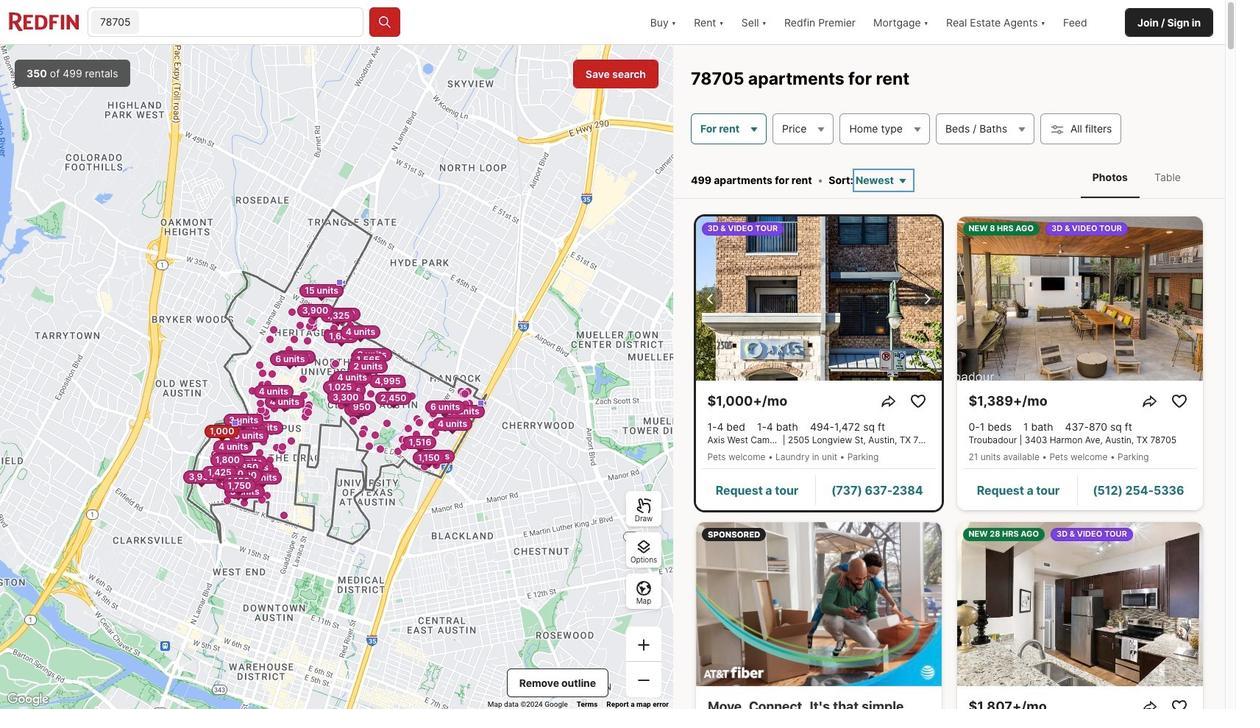Task type: vqa. For each thing, say whether or not it's contained in the screenshot.
toggle search results photos view tab
yes



Task type: locate. For each thing, give the bounding box(es) containing it.
advertisement image
[[688, 516, 950, 709]]

None search field
[[142, 8, 363, 38]]

tab list
[[1067, 156, 1208, 198]]



Task type: describe. For each thing, give the bounding box(es) containing it.
ad element
[[696, 522, 942, 709]]

google image
[[4, 690, 52, 709]]

map region
[[0, 45, 674, 709]]

submit search image
[[378, 15, 392, 29]]

toggle search results table view tab
[[1143, 159, 1193, 195]]

toggle search results photos view tab
[[1081, 159, 1140, 195]]



